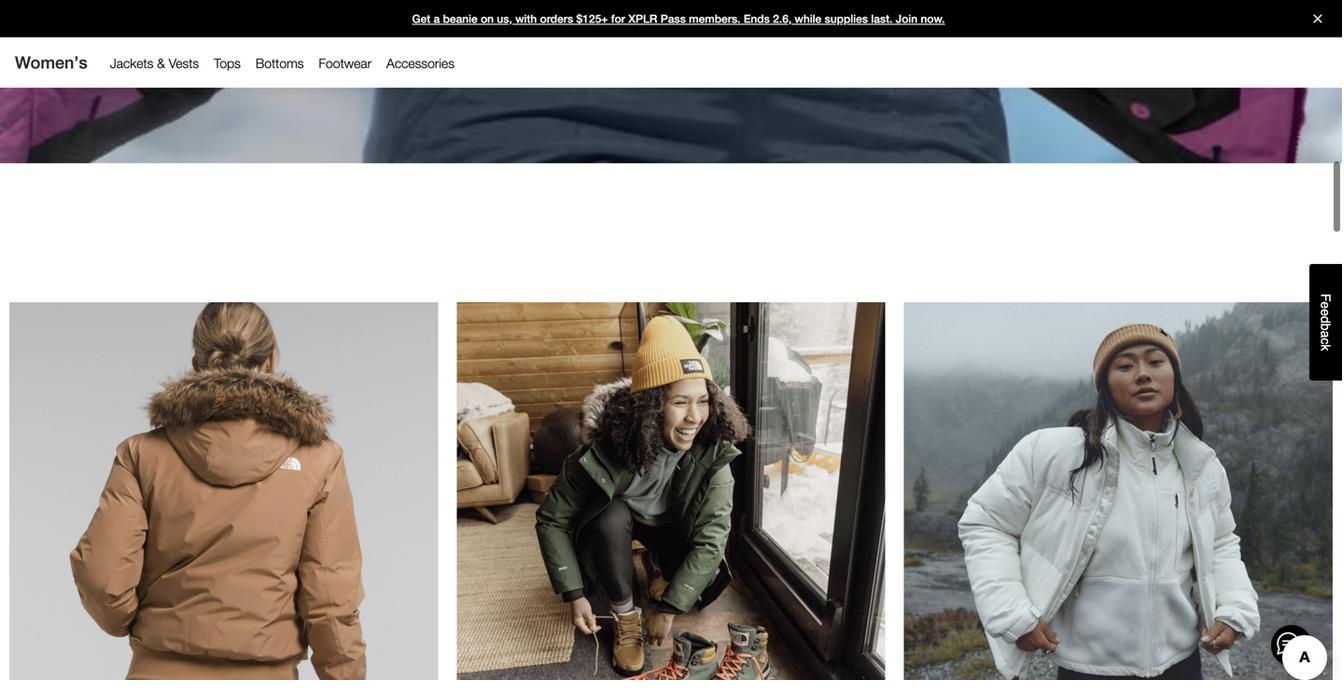 Task type: describe. For each thing, give the bounding box(es) containing it.
f e e d b a c k
[[1319, 294, 1333, 351]]

xplr
[[628, 12, 658, 25]]

us,
[[497, 12, 512, 25]]

on
[[481, 12, 494, 25]]

members.
[[689, 12, 741, 25]]

on the mountain, a person is wearing the insulated freedom bibs and taking off an insulated freedom jacket. "text reads: for the kids. and the kids at heart." image
[[0, 0, 1342, 163]]

f e e d b a c k button
[[1310, 264, 1342, 381]]

orders
[[540, 12, 573, 25]]

join
[[896, 12, 918, 25]]

inside a cabin, a person is bundled in a yellow beanie and green hat, tying their winter boots from the north face. it's snowing outside. image
[[457, 302, 886, 681]]

2.6,
[[773, 12, 792, 25]]

last.
[[871, 12, 893, 25]]

$125+
[[576, 12, 608, 25]]

pass
[[661, 12, 686, 25]]

bottoms
[[256, 56, 304, 71]]

beanie
[[443, 12, 478, 25]]

studio shot of a woman in a beige parka. image
[[9, 302, 438, 681]]

tops button
[[206, 51, 248, 76]]

while
[[795, 12, 822, 25]]

jackets & vests button
[[102, 51, 206, 76]]

ends
[[744, 12, 770, 25]]

tops
[[214, 56, 241, 71]]

k
[[1319, 345, 1333, 351]]

footwear
[[319, 56, 372, 71]]

1 e from the top
[[1319, 302, 1333, 309]]

women's
[[15, 53, 87, 72]]



Task type: locate. For each thing, give the bounding box(es) containing it.
get a beanie on us, with orders $125+ for xplr pass members. ends 2.6, while supplies last. join now. link
[[0, 0, 1342, 37]]

with
[[515, 12, 537, 25]]

supplies
[[825, 12, 868, 25]]

c
[[1319, 338, 1333, 345]]

1 horizontal spatial a
[[1319, 331, 1333, 338]]

footwear button
[[311, 51, 379, 76]]

a right get
[[434, 12, 440, 25]]

for
[[611, 12, 625, 25]]

2 e from the top
[[1319, 309, 1333, 316]]

1 vertical spatial a
[[1319, 331, 1333, 338]]

0 horizontal spatial a
[[434, 12, 440, 25]]

jackets
[[110, 56, 153, 71]]

e
[[1319, 302, 1333, 309], [1319, 309, 1333, 316]]

b
[[1319, 324, 1333, 331]]

person wearing unzipped '92 ripstop nuptse jacket in front of a mountain. image
[[904, 302, 1333, 681]]

jackets & vests
[[110, 56, 199, 71]]

0 vertical spatial a
[[434, 12, 440, 25]]

a up k
[[1319, 331, 1333, 338]]

get
[[412, 12, 431, 25]]

d
[[1319, 316, 1333, 324]]

vests
[[169, 56, 199, 71]]

f
[[1319, 294, 1333, 302]]

a inside f e e d b a c k button
[[1319, 331, 1333, 338]]

a inside the get a beanie on us, with orders $125+ for xplr pass members. ends 2.6, while supplies last. join now. link
[[434, 12, 440, 25]]

bottoms button
[[248, 51, 311, 76]]

now.
[[921, 12, 945, 25]]

e up b
[[1319, 309, 1333, 316]]

e up d
[[1319, 302, 1333, 309]]

accessories button
[[379, 51, 462, 76]]

get a beanie on us, with orders $125+ for xplr pass members. ends 2.6, while supplies last. join now.
[[412, 12, 945, 25]]

a
[[434, 12, 440, 25], [1319, 331, 1333, 338]]

accessories
[[387, 56, 455, 71]]

close image
[[1306, 14, 1330, 23]]

&
[[157, 56, 165, 71]]



Task type: vqa. For each thing, say whether or not it's contained in the screenshot.
for
yes



